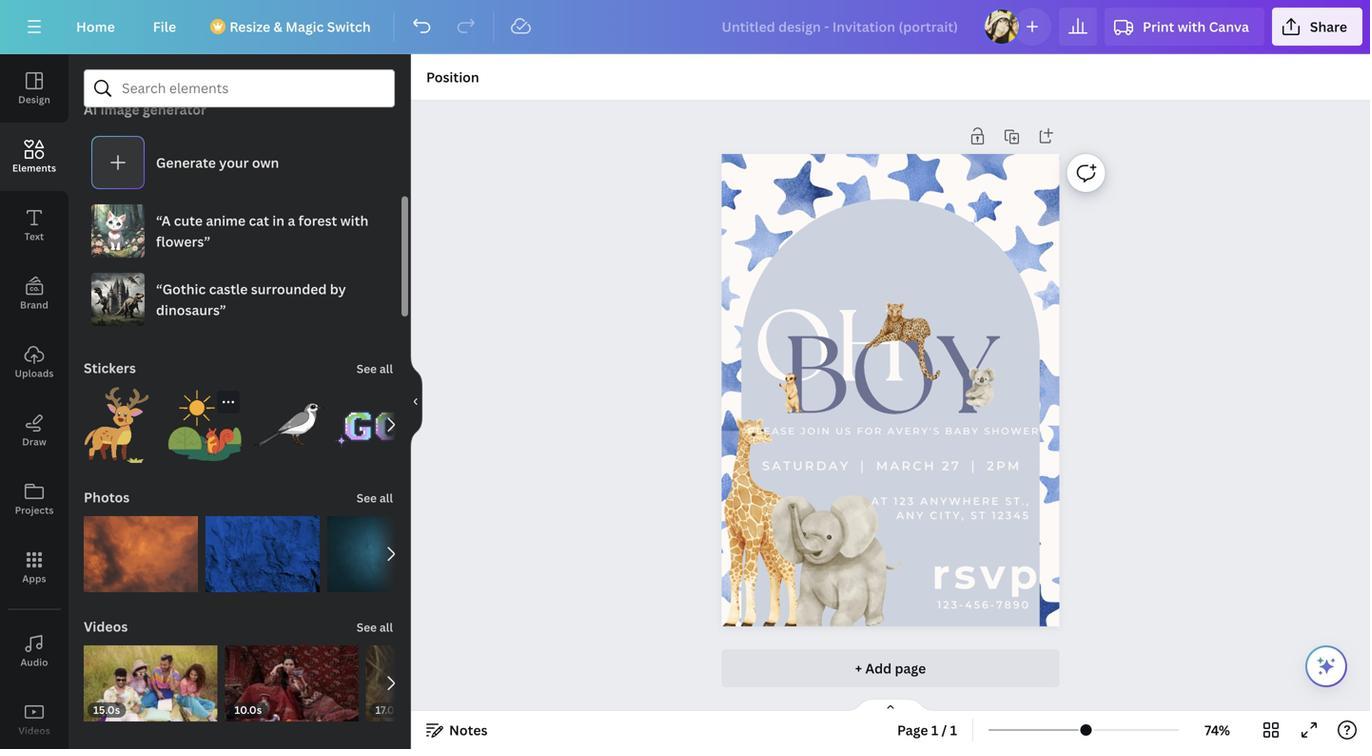 Task type: locate. For each thing, give the bounding box(es) containing it.
1 right /
[[950, 722, 957, 740]]

saturday │ march 27 │ 2pm
[[762, 459, 1022, 474]]

see all down dark blue gradient texture background image
[[357, 620, 393, 636]]

1 vertical spatial all
[[380, 491, 393, 506]]

generate your own
[[156, 154, 279, 172]]

0 vertical spatial videos button
[[82, 608, 130, 646]]

uploads
[[15, 367, 54, 380]]

join
[[801, 426, 831, 437]]

1 1 from the left
[[932, 722, 939, 740]]

0 horizontal spatial with
[[340, 212, 369, 230]]

with inside 'dropdown button'
[[1178, 18, 1206, 36]]

7890
[[996, 599, 1031, 611]]

projects button
[[0, 465, 69, 534]]

videos down audio
[[18, 725, 50, 738]]

us
[[836, 426, 853, 437]]

0 vertical spatial see
[[357, 361, 377, 377]]

1 horizontal spatial videos
[[84, 618, 128, 636]]

1 vertical spatial see all
[[357, 491, 393, 506]]

with right print
[[1178, 18, 1206, 36]]

"a cute anime cat in a forest with flowers"
[[156, 212, 369, 251]]

videos right audio button
[[84, 618, 128, 636]]

position
[[426, 68, 479, 86]]

at
[[871, 496, 889, 508]]

0 horizontal spatial 1
[[932, 722, 939, 740]]

1 vertical spatial videos
[[18, 725, 50, 738]]

audio
[[20, 657, 48, 670]]

file button
[[138, 8, 191, 46]]

see for stickers
[[357, 361, 377, 377]]

15.0s group
[[84, 635, 217, 722]]

with right forest
[[340, 212, 369, 230]]

see down dark blue gradient texture background image
[[357, 620, 377, 636]]

text
[[24, 230, 44, 243]]

2 vertical spatial all
[[380, 620, 393, 636]]

3 see all button from the top
[[355, 608, 395, 646]]

1 all from the top
[[380, 361, 393, 377]]

page 1 / 1
[[897, 722, 957, 740]]

see all button
[[355, 349, 395, 387], [355, 479, 395, 517], [355, 608, 395, 646]]

resize & magic switch button
[[199, 8, 386, 46]]

at 123 anywhere st., any city, st 12345
[[871, 496, 1031, 522]]

123-456-7890
[[938, 599, 1031, 611]]

dark blue gradient texture background image
[[327, 517, 441, 593]]

with
[[1178, 18, 1206, 36], [340, 212, 369, 230]]

videos button
[[82, 608, 130, 646], [0, 686, 69, 750]]

videos button right audio button
[[82, 608, 130, 646]]

all up dark blue gradient texture background image
[[380, 491, 393, 506]]

apps
[[22, 573, 46, 586]]

see all
[[357, 361, 393, 377], [357, 491, 393, 506], [357, 620, 393, 636]]

2 see all from the top
[[357, 491, 393, 506]]

draw
[[22, 436, 46, 449]]

3 see all from the top
[[357, 620, 393, 636]]

rsvp
[[932, 549, 1042, 600]]

3 see from the top
[[357, 620, 377, 636]]

1 horizontal spatial 1
[[950, 722, 957, 740]]

text button
[[0, 191, 69, 260]]

see all left hide "image"
[[357, 361, 393, 377]]

with inside "a cute anime cat in a forest with flowers"
[[340, 212, 369, 230]]

baby
[[945, 426, 980, 437]]

2 see all button from the top
[[355, 479, 395, 517]]

all left hide "image"
[[380, 361, 393, 377]]

please join us for avery's baby shower
[[748, 426, 1040, 437]]

1 see all from the top
[[357, 361, 393, 377]]

see up dark blue gradient texture background image
[[357, 491, 377, 506]]

│ down for
[[856, 459, 871, 474]]

group
[[84, 376, 160, 463], [167, 387, 244, 463], [251, 387, 327, 463], [335, 387, 411, 463], [84, 505, 198, 593], [205, 505, 320, 593], [327, 517, 441, 593]]

any
[[897, 510, 925, 522]]

2 see from the top
[[357, 491, 377, 506]]

1
[[932, 722, 939, 740], [950, 722, 957, 740]]

1 vertical spatial see
[[357, 491, 377, 506]]

17.0s
[[376, 703, 400, 718]]

1 │ from the left
[[856, 459, 871, 474]]

all down dark blue gradient texture background image
[[380, 620, 393, 636]]

photos
[[84, 489, 130, 507]]

2 │ from the left
[[967, 459, 981, 474]]

0 vertical spatial videos
[[84, 618, 128, 636]]

surrounded
[[251, 280, 327, 298]]

0 vertical spatial with
[[1178, 18, 1206, 36]]

all for stickers
[[380, 361, 393, 377]]

1 vertical spatial see all button
[[355, 479, 395, 517]]

see all button for stickers
[[355, 349, 395, 387]]

for
[[857, 426, 883, 437]]

0 vertical spatial see all
[[357, 361, 393, 377]]

ai image generator
[[84, 100, 206, 118]]

position button
[[419, 62, 487, 92]]

10.0s group
[[225, 635, 358, 722]]

saturday
[[762, 459, 850, 474]]

0 horizontal spatial │
[[856, 459, 871, 474]]

share
[[1310, 18, 1348, 36]]

+ add page
[[855, 660, 926, 678]]

1 see all button from the top
[[355, 349, 395, 387]]

│
[[856, 459, 871, 474], [967, 459, 981, 474]]

a
[[288, 212, 295, 230]]

1 horizontal spatial with
[[1178, 18, 1206, 36]]

generator
[[143, 100, 206, 118]]

stickers
[[84, 359, 136, 377]]

main menu bar
[[0, 0, 1370, 54]]

│ right 27
[[967, 459, 981, 474]]

0 vertical spatial all
[[380, 361, 393, 377]]

0 horizontal spatial videos
[[18, 725, 50, 738]]

page
[[897, 722, 928, 740]]

1 left /
[[932, 722, 939, 740]]

0 vertical spatial see all button
[[355, 349, 395, 387]]

1 see from the top
[[357, 361, 377, 377]]

see left hide "image"
[[357, 361, 377, 377]]

print with canva button
[[1105, 8, 1265, 46]]

1 vertical spatial with
[[340, 212, 369, 230]]

2 vertical spatial see all button
[[355, 608, 395, 646]]

3 all from the top
[[380, 620, 393, 636]]

see all up dark blue gradient texture background image
[[357, 491, 393, 506]]

see
[[357, 361, 377, 377], [357, 491, 377, 506], [357, 620, 377, 636]]

videos button down audio
[[0, 686, 69, 750]]

1 vertical spatial videos button
[[0, 686, 69, 750]]

2 vertical spatial see
[[357, 620, 377, 636]]

see all button for photos
[[355, 479, 395, 517]]

1 horizontal spatial │
[[967, 459, 981, 474]]

2 all from the top
[[380, 491, 393, 506]]

17.0s group
[[366, 646, 500, 722]]

10.0s
[[234, 703, 262, 718]]

design
[[18, 93, 50, 106]]

share button
[[1272, 8, 1363, 46]]

2 vertical spatial see all
[[357, 620, 393, 636]]

dark blue cement texture background image
[[205, 517, 320, 593]]

all for videos
[[380, 620, 393, 636]]



Task type: vqa. For each thing, say whether or not it's contained in the screenshot.
leftmost the in
no



Task type: describe. For each thing, give the bounding box(es) containing it.
12345
[[992, 510, 1031, 522]]

cute
[[174, 212, 203, 230]]

123
[[894, 496, 916, 508]]

switch
[[327, 18, 371, 36]]

resize & magic switch
[[230, 18, 371, 36]]

boy
[[783, 315, 999, 439]]

march
[[876, 459, 936, 474]]

avery's
[[888, 426, 941, 437]]

draw button
[[0, 397, 69, 465]]

side panel tab list
[[0, 54, 69, 750]]

resize
[[230, 18, 270, 36]]

oh
[[753, 290, 908, 405]]

projects
[[15, 504, 54, 517]]

/
[[942, 722, 947, 740]]

0 horizontal spatial videos button
[[0, 686, 69, 750]]

456-
[[965, 599, 996, 611]]

print with canva
[[1143, 18, 1249, 36]]

27
[[942, 459, 961, 474]]

anime
[[206, 212, 246, 230]]

notes
[[449, 722, 488, 740]]

see all for videos
[[357, 620, 393, 636]]

2pm
[[987, 459, 1022, 474]]

all for photos
[[380, 491, 393, 506]]

see all for photos
[[357, 491, 393, 506]]

dinosaurs"
[[156, 301, 226, 319]]

file
[[153, 18, 176, 36]]

15.0s
[[93, 703, 120, 718]]

canva
[[1209, 18, 1249, 36]]

apps button
[[0, 534, 69, 602]]

"a
[[156, 212, 171, 230]]

74%
[[1205, 722, 1230, 740]]

elements
[[12, 162, 56, 175]]

design button
[[0, 54, 69, 123]]

own
[[252, 154, 279, 172]]

generate
[[156, 154, 216, 172]]

see all button for videos
[[355, 608, 395, 646]]

+
[[855, 660, 862, 678]]

"gothic
[[156, 280, 206, 298]]

flowers"
[[156, 233, 210, 251]]

74% button
[[1187, 716, 1249, 746]]

your
[[219, 154, 249, 172]]

brand button
[[0, 260, 69, 328]]

canva assistant image
[[1315, 656, 1338, 679]]

notes button
[[419, 716, 495, 746]]

in
[[272, 212, 285, 230]]

&
[[274, 18, 282, 36]]

home link
[[61, 8, 130, 46]]

castle
[[209, 280, 248, 298]]

stickers button
[[82, 349, 138, 387]]

show pages image
[[845, 699, 936, 714]]

1 horizontal spatial videos button
[[82, 608, 130, 646]]

add
[[865, 660, 892, 678]]

see for photos
[[357, 491, 377, 506]]

image
[[101, 100, 140, 118]]

uploads button
[[0, 328, 69, 397]]

photos button
[[82, 479, 132, 517]]

Search elements search field
[[122, 70, 357, 107]]

shower
[[984, 426, 1040, 437]]

audio button
[[0, 618, 69, 686]]

anywhere
[[920, 496, 1001, 508]]

2 1 from the left
[[950, 722, 957, 740]]

page
[[895, 660, 926, 678]]

orange and gray clouds image
[[84, 517, 198, 593]]

print
[[1143, 18, 1175, 36]]

videos inside side panel tab list
[[18, 725, 50, 738]]

st.,
[[1005, 496, 1031, 508]]

home
[[76, 18, 115, 36]]

see all for stickers
[[357, 361, 393, 377]]

st
[[971, 510, 987, 522]]

by
[[330, 280, 346, 298]]

+ add page button
[[722, 650, 1060, 688]]

cat
[[249, 212, 269, 230]]

forest
[[298, 212, 337, 230]]

magic
[[286, 18, 324, 36]]

ai
[[84, 100, 97, 118]]

hide image
[[410, 356, 423, 448]]

123-
[[938, 599, 965, 611]]

Design title text field
[[707, 8, 975, 46]]

elements button
[[0, 123, 69, 191]]

"gothic castle surrounded by dinosaurs"
[[156, 280, 346, 319]]

see for videos
[[357, 620, 377, 636]]

city,
[[930, 510, 966, 522]]



